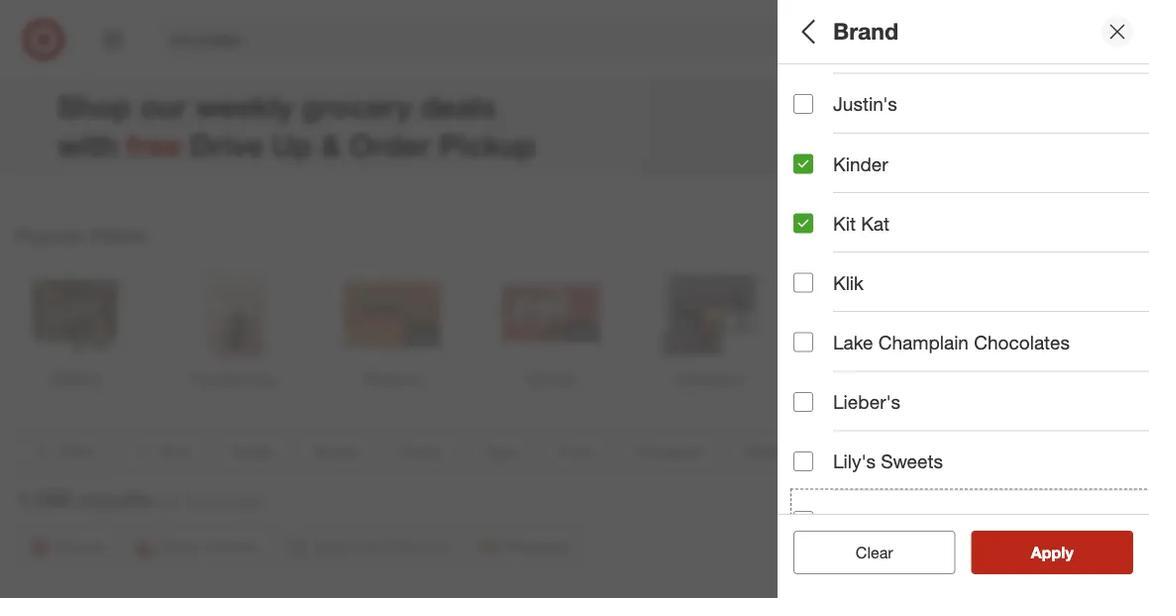 Task type: locate. For each thing, give the bounding box(es) containing it.
all filters
[[794, 17, 889, 45]]

1 horizontal spatial kit
[[1009, 173, 1026, 190]]

search
[[885, 32, 933, 51]]

brand inside "brand 3 musketeers; crunch; ghirardelli; kit kat; kinder; lindt"
[[794, 147, 848, 170]]

brand up musketeers;
[[794, 147, 848, 170]]

Kit Kat checkbox
[[794, 214, 814, 233]]

search button
[[885, 18, 933, 65]]

brand dialog
[[778, 0, 1150, 599]]

occasion
[[794, 432, 879, 455]]

kit
[[1009, 173, 1026, 190], [834, 212, 856, 235]]

our
[[139, 88, 187, 124]]

clear inside brand dialog
[[856, 543, 894, 563]]

results left for
[[79, 486, 153, 513]]

deals
[[420, 88, 497, 124]]

price
[[794, 362, 841, 385]]

2 clear from the left
[[856, 543, 894, 563]]

0 horizontal spatial kit
[[834, 212, 856, 235]]

clear all
[[846, 543, 904, 563]]

ghirardelli;
[[939, 173, 1005, 190]]

filters
[[828, 17, 889, 45]]

1 vertical spatial results
[[1044, 543, 1095, 563]]

results inside see results button
[[1044, 543, 1095, 563]]

clear left all
[[846, 543, 884, 563]]

see results button
[[972, 531, 1134, 575]]

lily's sweets
[[834, 451, 944, 473]]

1,090 results for "chocolate"
[[16, 486, 266, 513]]

occasion button
[[794, 411, 1150, 481]]

musketeers;
[[806, 173, 882, 190]]

lindt
[[1107, 173, 1138, 190]]

clear inside all filters dialog
[[846, 543, 884, 563]]

0 vertical spatial kit
[[1009, 173, 1026, 190]]

0 vertical spatial results
[[79, 486, 153, 513]]

&
[[321, 127, 341, 163]]

1 clear from the left
[[846, 543, 884, 563]]

order
[[350, 127, 431, 163]]

results right see
[[1044, 543, 1095, 563]]

popular
[[16, 224, 85, 247]]

kit inside brand dialog
[[834, 212, 856, 235]]

brand for brand
[[834, 17, 899, 45]]

0 horizontal spatial results
[[79, 486, 153, 513]]

clear all button
[[794, 531, 956, 575]]

1 vertical spatial brand
[[794, 147, 848, 170]]

results for see
[[1044, 543, 1095, 563]]

apply button
[[972, 531, 1134, 575]]

kit inside "brand 3 musketeers; crunch; ghirardelli; kit kat; kinder; lindt"
[[1009, 173, 1026, 190]]

3
[[794, 173, 802, 190]]

Lieber's checkbox
[[794, 392, 814, 412]]

apply
[[1032, 543, 1074, 563]]

klik
[[834, 272, 864, 294]]

brand right all
[[834, 17, 899, 45]]

brand
[[834, 17, 899, 45], [794, 147, 848, 170]]

kit left kat
[[834, 212, 856, 235]]

needs
[[865, 501, 922, 524]]

kinder
[[834, 152, 889, 175]]

with
[[57, 127, 118, 163]]

all
[[794, 17, 821, 45]]

see
[[1011, 543, 1039, 563]]

clear down the lindor
[[856, 543, 894, 563]]

brand inside dialog
[[834, 17, 899, 45]]

1 vertical spatial kit
[[834, 212, 856, 235]]

clear
[[846, 543, 884, 563], [856, 543, 894, 563]]

0 vertical spatial brand
[[834, 17, 899, 45]]

price button
[[794, 342, 1150, 411]]

lake
[[834, 331, 874, 354]]

weekly
[[195, 88, 293, 124]]

results
[[79, 486, 153, 513], [1044, 543, 1095, 563]]

filters
[[90, 224, 146, 247]]

lindor
[[834, 510, 903, 533]]

lieber's
[[834, 391, 901, 414]]

kat
[[862, 212, 890, 235]]

4 link
[[1087, 18, 1130, 61]]

1 horizontal spatial results
[[1044, 543, 1095, 563]]

flavor button
[[794, 203, 1150, 273]]

kit left "kat;"
[[1009, 173, 1026, 190]]

all filters dialog
[[778, 0, 1150, 599]]



Task type: vqa. For each thing, say whether or not it's contained in the screenshot.
LAKE at the bottom right
yes



Task type: describe. For each thing, give the bounding box(es) containing it.
for
[[161, 492, 180, 511]]

brand for brand 3 musketeers; crunch; ghirardelli; kit kat; kinder; lindt
[[794, 147, 848, 170]]

lily's
[[834, 451, 876, 473]]

Lake Champlain Chocolates checkbox
[[794, 333, 814, 353]]

sweets
[[881, 451, 944, 473]]

type
[[794, 293, 836, 316]]

◎deals
[[57, 30, 214, 82]]

dietary needs button
[[794, 481, 1150, 550]]

pickup
[[439, 127, 536, 163]]

all
[[888, 543, 904, 563]]

popular filters
[[16, 224, 146, 247]]

clear for clear all
[[846, 543, 884, 563]]

lake champlain chocolates
[[834, 331, 1071, 354]]

shop
[[57, 88, 131, 124]]

up
[[272, 127, 313, 163]]

brand 3 musketeers; crunch; ghirardelli; kit kat; kinder; lindt
[[794, 147, 1138, 190]]

results for 1,090
[[79, 486, 153, 513]]

Kinder checkbox
[[794, 154, 814, 174]]

grocery
[[302, 88, 412, 124]]

"chocolate"
[[184, 492, 266, 511]]

deals
[[794, 85, 845, 108]]

justin's
[[834, 93, 898, 116]]

crunch;
[[886, 173, 935, 190]]

dietary
[[794, 501, 859, 524]]

kat;
[[1030, 173, 1055, 190]]

see results
[[1011, 543, 1095, 563]]

kit kat
[[834, 212, 890, 235]]

◎deals shop our weekly grocery deals with free drive up & order pickup
[[57, 30, 536, 163]]

4
[[1116, 20, 1122, 33]]

kinder;
[[1059, 173, 1103, 190]]

dietary needs
[[794, 501, 922, 524]]

flavor
[[794, 224, 849, 246]]

What can we help you find? suggestions appear below search field
[[159, 18, 899, 61]]

clear button
[[794, 531, 956, 575]]

free
[[126, 127, 182, 163]]

Justin's checkbox
[[794, 94, 814, 114]]

champlain
[[879, 331, 969, 354]]

deals button
[[794, 64, 1150, 134]]

Lily's Sweets checkbox
[[794, 452, 814, 472]]

Klik checkbox
[[794, 273, 814, 293]]

chocolates
[[975, 331, 1071, 354]]

1,090
[[16, 486, 73, 513]]

type button
[[794, 273, 1150, 342]]

clear for clear
[[856, 543, 894, 563]]

drive
[[190, 127, 264, 163]]



